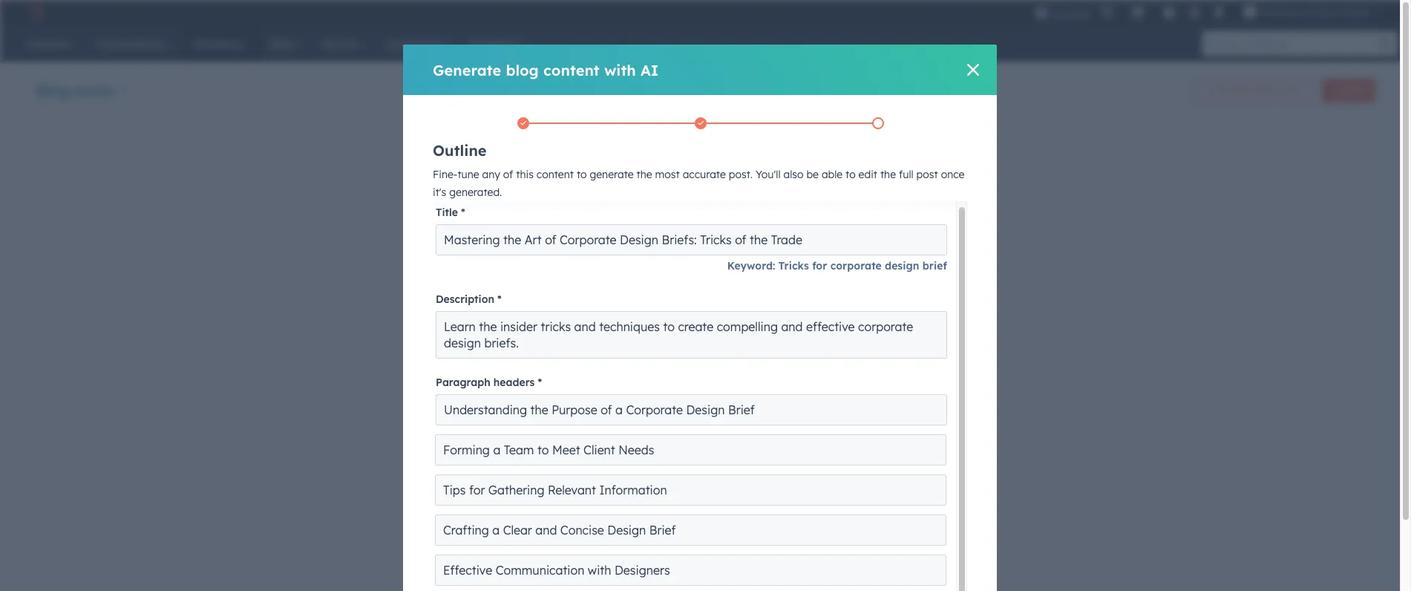Task type: describe. For each thing, give the bounding box(es) containing it.
able
[[822, 168, 843, 181]]

heading 4 text field
[[435, 515, 947, 546]]

post inside 'button'
[[524, 353, 547, 367]]

the left most at the top
[[637, 168, 652, 181]]

studio
[[1341, 6, 1370, 18]]

heading 1 text field
[[436, 394, 948, 425]]

import existing blog
[[593, 353, 699, 367]]

this
[[516, 168, 534, 181]]

for for your
[[523, 227, 537, 241]]

create for create new post
[[463, 353, 497, 367]]

website
[[558, 245, 596, 258]]

create new post button
[[445, 345, 565, 375]]

Description text field
[[436, 311, 948, 359]]

existing
[[632, 353, 673, 367]]

settings link
[[1185, 4, 1204, 20]]

help button
[[1157, 0, 1182, 24]]

your up business.
[[534, 245, 555, 258]]

generate
[[590, 168, 634, 181]]

business.
[[524, 263, 569, 276]]

great
[[639, 227, 665, 241]]

full
[[899, 168, 914, 181]]

generate for generate blog content with ai
[[433, 61, 501, 79]]

marketplaces image
[[1132, 7, 1145, 20]]

inbound
[[445, 245, 485, 258]]

provation design studio
[[1260, 6, 1370, 18]]

with
[[604, 61, 636, 79]]

link opens in a new window image
[[723, 292, 734, 310]]

help image
[[1163, 7, 1176, 20]]

it's
[[433, 186, 447, 199]]

settings image
[[1188, 6, 1201, 20]]

post inside button
[[1283, 85, 1301, 96]]

to inside to learn more.
[[739, 293, 749, 306]]

hubspot image
[[27, 3, 45, 21]]

heading 2 text field
[[435, 434, 947, 466]]

new
[[445, 293, 467, 306]]

post up is
[[609, 195, 642, 213]]

brief
[[923, 259, 948, 273]]

tune
[[458, 168, 479, 181]]

new
[[501, 353, 521, 367]]

tricks
[[779, 259, 809, 273]]

to right way
[[691, 227, 701, 241]]

search image
[[1380, 39, 1391, 49]]

post inside fine-tune any of this content to generate the most accurate post. you'll also be able to edit the full post once it's generated.
[[917, 168, 938, 181]]

heading 5 text field
[[435, 555, 947, 586]]

keyword: tricks for corporate design brief
[[728, 259, 948, 273]]

content inside writing content for your customers is a great way to create inbound traffic to your website and can help you promote yourself or your business.
[[483, 227, 521, 241]]

traffic
[[488, 245, 518, 258]]

yourself
[[445, 263, 484, 276]]

Search HubSpot search field
[[1203, 31, 1385, 56]]

edit
[[859, 168, 878, 181]]

and
[[599, 245, 618, 258]]

upgrade image
[[1035, 6, 1049, 20]]

calling icon image
[[1101, 6, 1114, 19]]

your right "or"
[[500, 263, 522, 276]]

paragraph
[[436, 376, 491, 389]]

once
[[941, 168, 965, 181]]

import existing blog button
[[574, 345, 717, 375]]

dialog containing generate blog content with ai
[[403, 45, 997, 591]]

your down this
[[499, 195, 533, 213]]

design
[[885, 259, 920, 273]]

marketplaces button
[[1123, 0, 1154, 24]]

your down first
[[540, 227, 562, 241]]

any
[[482, 168, 500, 181]]

1 vertical spatial of
[[531, 293, 541, 306]]

to right traffic
[[521, 245, 531, 258]]

0 vertical spatial content
[[544, 61, 600, 79]]

paragraph headers
[[436, 376, 535, 389]]

you
[[665, 245, 683, 258]]

create your first blog post
[[445, 195, 642, 213]]

customers
[[565, 227, 616, 241]]

writing
[[445, 227, 480, 241]]



Task type: vqa. For each thing, say whether or not it's contained in the screenshot.
the content inside Fine-tune any of this content to generate the most accurate post. You'll also be able to edit the full post once it's generated.
yes



Task type: locate. For each thing, give the bounding box(es) containing it.
the up more.
[[483, 293, 498, 306]]

create inside button
[[1335, 85, 1363, 96]]

upgrade
[[1052, 7, 1092, 19]]

fine-
[[433, 168, 458, 181]]

0 horizontal spatial of
[[503, 168, 513, 181]]

0 horizontal spatial for
[[523, 227, 537, 241]]

title
[[436, 206, 458, 219]]

for inside dialog
[[812, 259, 827, 273]]

create new post
[[463, 353, 547, 367]]

list
[[434, 114, 968, 132]]

0 vertical spatial for
[[523, 227, 537, 241]]

of right world
[[531, 293, 541, 306]]

for for corporate
[[812, 259, 827, 273]]

1 vertical spatial content
[[537, 168, 574, 181]]

is
[[619, 227, 626, 241]]

provation design studio button
[[1235, 0, 1392, 24]]

post down the search hubspot search field
[[1283, 85, 1301, 96]]

generate inside button
[[1220, 85, 1259, 96]]

calling icon button
[[1095, 2, 1120, 22]]

first
[[537, 195, 567, 213]]

generate for generate blog post
[[1220, 85, 1259, 96]]

post.
[[729, 168, 753, 181]]

headers
[[494, 376, 535, 389]]

to left generate
[[577, 168, 587, 181]]

way
[[668, 227, 688, 241]]

generate blog post
[[1220, 85, 1301, 96]]

to left edit
[[846, 168, 856, 181]]

create inside 'button'
[[463, 353, 497, 367]]

a
[[629, 227, 636, 241]]

of
[[503, 168, 513, 181], [531, 293, 541, 306]]

blog posts button
[[36, 79, 127, 101]]

writing content for your customers is a great way to create inbound traffic to your website and can help you promote yourself or your business.
[[445, 227, 735, 276]]

ai
[[641, 61, 659, 79]]

for down create your first blog post
[[523, 227, 537, 241]]

provation
[[1260, 6, 1304, 18]]

description
[[436, 293, 494, 306]]

accurate
[[683, 168, 726, 181]]

create button
[[1323, 79, 1376, 102]]

help
[[641, 245, 662, 258]]

keyword:
[[728, 259, 776, 273]]

to
[[577, 168, 587, 181], [846, 168, 856, 181], [691, 227, 701, 241], [521, 245, 531, 258], [470, 293, 480, 306], [739, 293, 749, 306]]

outline
[[433, 141, 487, 160]]

create for create your first blog post
[[445, 195, 494, 213]]

0 vertical spatial generate
[[433, 61, 501, 79]]

the
[[637, 168, 652, 181], [881, 168, 896, 181], [483, 293, 498, 306], [647, 293, 663, 306]]

generate inside dialog
[[433, 61, 501, 79]]

learn
[[445, 312, 469, 325]]

for inside writing content for your customers is a great way to create inbound traffic to your website and can help you promote yourself or your business.
[[523, 227, 537, 241]]

for right tricks
[[812, 259, 827, 273]]

check
[[595, 293, 625, 306]]

1 horizontal spatial generate
[[1220, 85, 1259, 96]]

generate blog post button
[[1194, 79, 1314, 102]]

content left with at the left top of page
[[544, 61, 600, 79]]

design
[[1307, 6, 1338, 18]]

0 horizontal spatial generate
[[433, 61, 501, 79]]

most
[[655, 168, 680, 181]]

content up first
[[537, 168, 574, 181]]

to right link opens in a new window image
[[739, 293, 749, 306]]

be
[[807, 168, 819, 181]]

of inside fine-tune any of this content to generate the most accurate post. you'll also be able to edit the full post once it's generated.
[[503, 168, 513, 181]]

blog inside dialog
[[506, 61, 539, 79]]

create
[[1335, 85, 1363, 96], [445, 195, 494, 213], [463, 353, 497, 367]]

or
[[487, 263, 497, 276]]

menu containing provation design studio
[[1034, 0, 1394, 24]]

the right out
[[647, 293, 663, 306]]

also
[[784, 168, 804, 181]]

fine-tune any of this content to generate the most accurate post. you'll also be able to edit the full post once it's generated.
[[433, 168, 965, 199]]

notifications button
[[1207, 0, 1232, 24]]

generate blog content with ai
[[433, 61, 659, 79]]

content
[[544, 61, 600, 79], [537, 168, 574, 181], [483, 227, 521, 241]]

post right new
[[524, 353, 547, 367]]

posts
[[74, 81, 114, 99]]

create for create
[[1335, 85, 1363, 96]]

post
[[1283, 85, 1301, 96], [917, 168, 938, 181], [609, 195, 642, 213], [524, 353, 547, 367]]

list inside dialog
[[434, 114, 968, 132]]

0 vertical spatial of
[[503, 168, 513, 181]]

create down the search hubspot search field
[[1335, 85, 1363, 96]]

2 vertical spatial create
[[463, 353, 497, 367]]

heading 3 text field
[[435, 475, 947, 506]]

more.
[[472, 312, 500, 325]]

for
[[523, 227, 537, 241], [812, 259, 827, 273]]

content up traffic
[[483, 227, 521, 241]]

content inside fine-tune any of this content to generate the most accurate post. you'll also be able to edit the full post once it's generated.
[[537, 168, 574, 181]]

notifications image
[[1213, 7, 1226, 20]]

blog inside banner
[[1262, 85, 1280, 96]]

1 vertical spatial for
[[812, 259, 827, 273]]

to right new
[[470, 293, 480, 306]]

1 horizontal spatial of
[[531, 293, 541, 306]]

create
[[704, 227, 735, 241]]

2 vertical spatial content
[[483, 227, 521, 241]]

search button
[[1373, 31, 1398, 56]]

import
[[593, 353, 629, 367]]

generated.
[[449, 186, 502, 199]]

generate
[[433, 61, 501, 79], [1220, 85, 1259, 96]]

create up paragraph headers
[[463, 353, 497, 367]]

blog posts banner
[[36, 74, 1376, 108]]

post right full
[[917, 168, 938, 181]]

0 vertical spatial create
[[1335, 85, 1363, 96]]

to learn more.
[[445, 293, 749, 325]]

you'll
[[756, 168, 781, 181]]

new to the world of blogging? check out the
[[445, 293, 666, 306]]

blogging?
[[544, 293, 592, 306]]

1 horizontal spatial for
[[812, 259, 827, 273]]

hubspot link
[[18, 3, 56, 21]]

blog
[[506, 61, 539, 79], [1262, 85, 1280, 96], [572, 195, 605, 213], [676, 353, 699, 367]]

promote
[[686, 245, 728, 258]]

create down tune
[[445, 195, 494, 213]]

james peterson image
[[1244, 5, 1257, 19]]

dialog
[[403, 45, 997, 591]]

corporate
[[831, 259, 882, 273]]

1 vertical spatial generate
[[1220, 85, 1259, 96]]

world
[[501, 293, 528, 306]]

out
[[628, 293, 644, 306]]

your
[[499, 195, 533, 213], [540, 227, 562, 241], [534, 245, 555, 258], [500, 263, 522, 276]]

menu
[[1034, 0, 1394, 24]]

blog
[[36, 81, 69, 99]]

blog posts
[[36, 81, 114, 99]]

of left this
[[503, 168, 513, 181]]

the left full
[[881, 168, 896, 181]]

Title text field
[[436, 224, 948, 255]]

1 vertical spatial create
[[445, 195, 494, 213]]

close image
[[968, 64, 979, 76]]

can
[[620, 245, 638, 258]]



